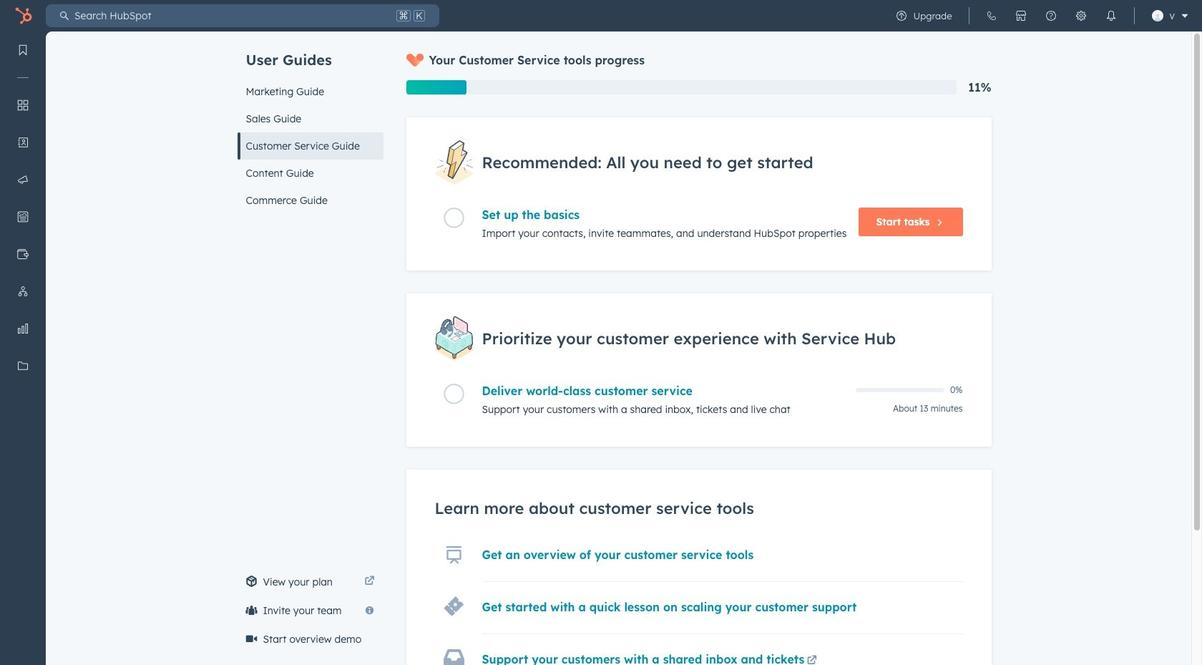 Task type: describe. For each thing, give the bounding box(es) containing it.
1 horizontal spatial menu
[[887, 0, 1194, 32]]

0 vertical spatial link opens in a new window image
[[365, 573, 375, 591]]

marketplaces image
[[1016, 10, 1028, 21]]

notifications image
[[1107, 10, 1118, 21]]

jacob rogers image
[[1153, 10, 1165, 21]]

1 horizontal spatial link opens in a new window image
[[808, 653, 818, 665]]

user guides element
[[237, 32, 383, 214]]



Task type: vqa. For each thing, say whether or not it's contained in the screenshot.
bottom Teams
no



Task type: locate. For each thing, give the bounding box(es) containing it.
1 vertical spatial link opens in a new window image
[[808, 653, 818, 665]]

0 horizontal spatial link opens in a new window image
[[365, 576, 375, 587]]

bookmarks primary navigation item image
[[17, 44, 29, 56]]

0 vertical spatial link opens in a new window image
[[365, 576, 375, 587]]

link opens in a new window image
[[365, 573, 375, 591], [808, 656, 818, 665]]

menu
[[887, 0, 1194, 32], [0, 32, 46, 629]]

help image
[[1046, 10, 1058, 21]]

progress bar
[[406, 80, 467, 95]]

1 horizontal spatial link opens in a new window image
[[808, 656, 818, 665]]

0 horizontal spatial link opens in a new window image
[[365, 573, 375, 591]]

1 vertical spatial link opens in a new window image
[[808, 656, 818, 665]]

settings image
[[1076, 10, 1088, 21]]

0 horizontal spatial menu
[[0, 32, 46, 629]]

Search HubSpot search field
[[69, 4, 394, 27]]

link opens in a new window image
[[365, 576, 375, 587], [808, 653, 818, 665]]



